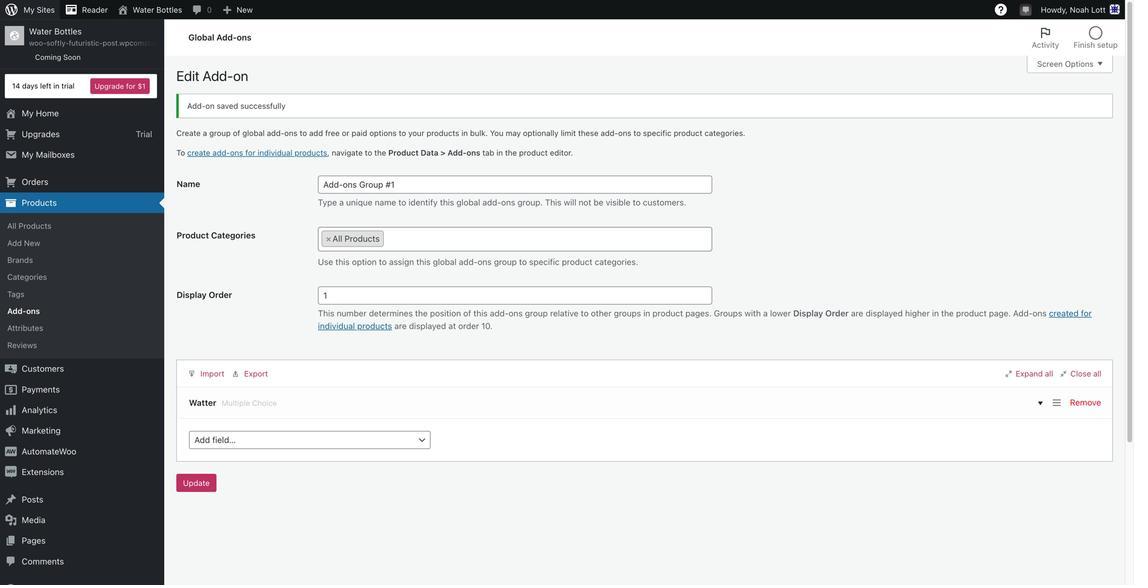 Task type: locate. For each thing, give the bounding box(es) containing it.
0 horizontal spatial of
[[233, 128, 240, 137]]

2 horizontal spatial a
[[764, 308, 768, 318]]

2 horizontal spatial for
[[1082, 308, 1093, 318]]

for inside created for individual products
[[1082, 308, 1093, 318]]

main menu navigation
[[0, 19, 186, 585]]

this
[[440, 197, 455, 207], [336, 257, 350, 267], [417, 257, 431, 267], [474, 308, 488, 318]]

0
[[207, 5, 212, 14]]

new inside new link
[[237, 5, 253, 14]]

1 vertical spatial my
[[22, 108, 34, 118]]

1 vertical spatial order
[[826, 308, 849, 318]]

this right "use" on the top left of the page
[[336, 257, 350, 267]]

products up the add new
[[19, 221, 51, 230]]

new down all products on the top left
[[24, 238, 40, 247]]

0 vertical spatial displayed
[[866, 308, 904, 318]]

0 horizontal spatial a
[[203, 128, 207, 137]]

ons down new link
[[237, 32, 252, 42]]

0 horizontal spatial bottles
[[54, 26, 82, 36]]

2 vertical spatial products
[[358, 321, 392, 331]]

add- up 10.
[[490, 308, 509, 318]]

0 vertical spatial individual
[[258, 148, 293, 157]]

0 horizontal spatial all
[[7, 221, 16, 230]]

× all products
[[326, 234, 380, 243]]

0 horizontal spatial are
[[395, 321, 407, 331]]

1 vertical spatial displayed
[[409, 321, 446, 331]]

to right the visible
[[633, 197, 641, 207]]

my for my home
[[22, 108, 34, 118]]

0 vertical spatial group
[[209, 128, 231, 137]]

None submit
[[176, 474, 217, 492]]

bottles inside toolbar "navigation"
[[157, 5, 182, 14]]

add new
[[7, 238, 40, 247]]

0 vertical spatial new
[[237, 5, 253, 14]]

to right navigate
[[365, 148, 372, 157]]

0 horizontal spatial individual
[[258, 148, 293, 157]]

all right × on the left top
[[333, 234, 343, 243]]

1 horizontal spatial individual
[[318, 321, 355, 331]]

2 all from the left
[[1094, 369, 1102, 378]]

1 all from the left
[[1046, 369, 1054, 378]]

displayed left higher
[[866, 308, 904, 318]]

in left bulk.
[[462, 128, 468, 137]]

0 vertical spatial are
[[852, 308, 864, 318]]

0 horizontal spatial new
[[24, 238, 40, 247]]

my left home
[[22, 108, 34, 118]]

you
[[490, 128, 504, 137]]

add- down 'tags'
[[7, 306, 26, 315]]

products down add
[[295, 148, 328, 157]]

1 vertical spatial group
[[494, 257, 517, 267]]

,
[[328, 148, 330, 157]]

1 horizontal spatial water
[[133, 5, 154, 14]]

in right left
[[53, 82, 59, 90]]

0 vertical spatial products
[[22, 198, 57, 208]]

0 vertical spatial on
[[233, 68, 248, 84]]

1 horizontal spatial all
[[1094, 369, 1102, 378]]

1 horizontal spatial categories.
[[705, 128, 746, 137]]

order down product categories
[[209, 290, 232, 300]]

this number determines the position of this add-ons group relative to other groups in product pages. groups with a lower display order are displayed higher in the product page. add-ons
[[318, 308, 1050, 318]]

1 horizontal spatial new
[[237, 5, 253, 14]]

group down "display order" text field
[[525, 308, 548, 318]]

products link
[[0, 192, 164, 213]]

2 vertical spatial my
[[22, 150, 34, 160]]

1 vertical spatial are
[[395, 321, 407, 331]]

at
[[449, 321, 456, 331]]

pages.
[[686, 308, 712, 318]]

on up "add-on saved successfully"
[[233, 68, 248, 84]]

for for upgrade for $1
[[126, 82, 136, 90]]

navigate
[[332, 148, 363, 157]]

for down successfully
[[246, 148, 256, 157]]

to up "display order" text field
[[519, 257, 527, 267]]

1 horizontal spatial display
[[794, 308, 824, 318]]

a for create
[[203, 128, 207, 137]]

automatewoo
[[22, 446, 76, 456]]

2 horizontal spatial products
[[427, 128, 460, 137]]

0 horizontal spatial all
[[1046, 369, 1054, 378]]

individual down successfully
[[258, 148, 293, 157]]

activity
[[1033, 40, 1060, 49]]

0 horizontal spatial for
[[126, 82, 136, 90]]

2 horizontal spatial group
[[525, 308, 548, 318]]

add- up create add-ons for individual products link
[[267, 128, 285, 137]]

products down orders
[[22, 198, 57, 208]]

Display Order text field
[[318, 286, 713, 305]]

of
[[233, 128, 240, 137], [464, 308, 472, 318]]

1 vertical spatial water
[[29, 26, 52, 36]]

0 horizontal spatial display
[[177, 290, 207, 300]]

1 horizontal spatial group
[[494, 257, 517, 267]]

for left $1
[[126, 82, 136, 90]]

add- down "name" text box
[[483, 197, 502, 207]]

products up >
[[427, 128, 460, 137]]

attributes link
[[0, 320, 164, 337]]

1 vertical spatial product
[[177, 230, 209, 240]]

1 horizontal spatial product
[[389, 148, 419, 157]]

howdy, noah lott
[[1042, 5, 1107, 14]]

posts
[[22, 494, 43, 504]]

all products link
[[0, 217, 164, 234]]

0 vertical spatial order
[[209, 290, 232, 300]]

2 vertical spatial global
[[433, 257, 457, 267]]

my inside toolbar "navigation"
[[24, 5, 35, 14]]

lott
[[1092, 5, 1107, 14]]

limit
[[561, 128, 576, 137]]

products up option
[[345, 234, 380, 243]]

bottles left the "0" link
[[157, 5, 182, 14]]

1 vertical spatial categories
[[7, 272, 47, 281]]

all up add on the top of page
[[7, 221, 16, 230]]

tags
[[7, 289, 24, 298]]

1 vertical spatial bottles
[[54, 26, 82, 36]]

ons left created
[[1033, 308, 1048, 318]]

type
[[318, 197, 337, 207]]

group up "display order" text field
[[494, 257, 517, 267]]

1 vertical spatial new
[[24, 238, 40, 247]]

product
[[389, 148, 419, 157], [177, 230, 209, 240]]

group for option
[[494, 257, 517, 267]]

this left number
[[318, 308, 335, 318]]

global up create add-ons for individual products link
[[243, 128, 265, 137]]

add- inside main menu navigation
[[7, 306, 26, 315]]

all right expand
[[1046, 369, 1054, 378]]

this up 10.
[[474, 308, 488, 318]]

for right created
[[1082, 308, 1093, 318]]

my mailboxes link
[[0, 144, 164, 165]]

a for type
[[340, 197, 344, 207]]

media
[[22, 515, 45, 525]]

my down upgrades
[[22, 150, 34, 160]]

0 vertical spatial a
[[203, 128, 207, 137]]

1 horizontal spatial this
[[545, 197, 562, 207]]

water inside toolbar "navigation"
[[133, 5, 154, 14]]

name
[[375, 197, 396, 207]]

comments link
[[0, 551, 164, 572]]

create a group of global add-ons to add free or paid options to your products in bulk. you may optionally limit these add-ons to specific product categories.
[[176, 128, 746, 137]]

1 horizontal spatial products
[[358, 321, 392, 331]]

1 vertical spatial a
[[340, 197, 344, 207]]

group.
[[518, 197, 543, 207]]

0 vertical spatial for
[[126, 82, 136, 90]]

all inside 'link'
[[1094, 369, 1102, 378]]

all
[[7, 221, 16, 230], [333, 234, 343, 243]]

in right higher
[[933, 308, 940, 318]]

ons inside main menu navigation
[[26, 306, 40, 315]]

visible
[[606, 197, 631, 207]]

left
[[40, 82, 51, 90]]

0 link
[[187, 0, 217, 19]]

all right close
[[1094, 369, 1102, 378]]

0 vertical spatial water
[[133, 5, 154, 14]]

1 vertical spatial on
[[206, 101, 215, 110]]

watter multiple choice
[[189, 398, 277, 408]]

tags link
[[0, 285, 164, 302]]

products
[[427, 128, 460, 137], [295, 148, 328, 157], [358, 321, 392, 331]]

1 vertical spatial products
[[19, 221, 51, 230]]

0 horizontal spatial categories.
[[595, 257, 639, 267]]

1 horizontal spatial order
[[826, 308, 849, 318]]

higher
[[906, 308, 931, 318]]

0 horizontal spatial products
[[295, 148, 328, 157]]

to left add
[[300, 128, 307, 137]]

tab list
[[1025, 19, 1126, 56]]

global right the identify
[[457, 197, 481, 207]]

order right the "lower"
[[826, 308, 849, 318]]

group down 'saved'
[[209, 128, 231, 137]]

to
[[176, 148, 185, 157]]

may
[[506, 128, 521, 137]]

0 vertical spatial my
[[24, 5, 35, 14]]

1 horizontal spatial a
[[340, 197, 344, 207]]

are left higher
[[852, 308, 864, 318]]

of down "add-on saved successfully"
[[233, 128, 240, 137]]

1 vertical spatial specific
[[530, 257, 560, 267]]

identify
[[409, 197, 438, 207]]

to right name
[[399, 197, 407, 207]]

add-
[[267, 128, 285, 137], [601, 128, 619, 137], [213, 148, 230, 157], [483, 197, 502, 207], [459, 257, 478, 267], [490, 308, 509, 318]]

bottles inside water bottles woo-softly-futuristic-post.wpcomstaging.com coming soon
[[54, 26, 82, 36]]

1 vertical spatial this
[[318, 308, 335, 318]]

created for individual products
[[318, 308, 1093, 331]]

1 horizontal spatial categories
[[211, 230, 256, 240]]

2 vertical spatial for
[[1082, 308, 1093, 318]]

finish setup button
[[1067, 19, 1126, 56]]

my left sites
[[24, 5, 35, 14]]

product down name
[[177, 230, 209, 240]]

0 vertical spatial specific
[[644, 128, 672, 137]]

0 horizontal spatial specific
[[530, 257, 560, 267]]

a right create
[[203, 128, 207, 137]]

are down determines
[[395, 321, 407, 331]]

1 vertical spatial individual
[[318, 321, 355, 331]]

0 horizontal spatial categories
[[7, 272, 47, 281]]

create
[[176, 128, 201, 137]]

sites
[[37, 5, 55, 14]]

displayed down position
[[409, 321, 446, 331]]

1 horizontal spatial bottles
[[157, 5, 182, 14]]

will
[[564, 197, 577, 207]]

0 vertical spatial bottles
[[157, 5, 182, 14]]

on left 'saved'
[[206, 101, 215, 110]]

1 horizontal spatial specific
[[644, 128, 672, 137]]

create add-ons for individual products link
[[187, 148, 328, 157]]

add- right page.
[[1014, 308, 1033, 318]]

water
[[133, 5, 154, 14], [29, 26, 52, 36]]

bottles
[[157, 5, 182, 14], [54, 26, 82, 36]]

water up the post.wpcomstaging.com
[[133, 5, 154, 14]]

reader link
[[60, 0, 113, 19]]

analytics
[[22, 405, 57, 415]]

0 vertical spatial all
[[7, 221, 16, 230]]

edit add-on
[[176, 68, 248, 84]]

coming
[[35, 53, 61, 61]]

days
[[22, 82, 38, 90]]

1 horizontal spatial for
[[246, 148, 256, 157]]

products down determines
[[358, 321, 392, 331]]

brands
[[7, 255, 33, 264]]

trial
[[61, 82, 75, 90]]

0 horizontal spatial group
[[209, 128, 231, 137]]

a right type
[[340, 197, 344, 207]]

to
[[300, 128, 307, 137], [399, 128, 406, 137], [634, 128, 641, 137], [365, 148, 372, 157], [399, 197, 407, 207], [633, 197, 641, 207], [379, 257, 387, 267], [519, 257, 527, 267], [581, 308, 589, 318]]

reader
[[82, 5, 108, 14]]

notification image
[[1022, 4, 1031, 14]]

my home
[[22, 108, 59, 118]]

bottles for water bottles
[[157, 5, 182, 14]]

0 horizontal spatial water
[[29, 26, 52, 36]]

in inside main menu navigation
[[53, 82, 59, 90]]

to left your
[[399, 128, 406, 137]]

are
[[852, 308, 864, 318], [395, 321, 407, 331]]

to right these
[[634, 128, 641, 137]]

0 vertical spatial this
[[545, 197, 562, 207]]

saved
[[217, 101, 238, 110]]

a right with
[[764, 308, 768, 318]]

water up woo- at the left
[[29, 26, 52, 36]]

2 vertical spatial a
[[764, 308, 768, 318]]

new inside add new link
[[24, 238, 40, 247]]

ons up attributes
[[26, 306, 40, 315]]

bottles for water bottles woo-softly-futuristic-post.wpcomstaging.com coming soon
[[54, 26, 82, 36]]

customers link
[[0, 358, 164, 379]]

Name text field
[[318, 176, 713, 194]]

2 vertical spatial group
[[525, 308, 548, 318]]

1 horizontal spatial of
[[464, 308, 472, 318]]

this
[[545, 197, 562, 207], [318, 308, 335, 318]]

10.
[[482, 321, 493, 331]]

multiple
[[222, 399, 250, 407]]

this left will
[[545, 197, 562, 207]]

1 vertical spatial of
[[464, 308, 472, 318]]

click to toggle image
[[1032, 395, 1049, 411]]

groups
[[714, 308, 743, 318]]

categories link
[[0, 268, 164, 285]]

my for my sites
[[24, 5, 35, 14]]

number
[[337, 308, 367, 318]]

for inside button
[[126, 82, 136, 90]]

screen options button
[[1028, 55, 1114, 73]]

tab list containing activity
[[1025, 19, 1126, 56]]

orders
[[22, 177, 48, 187]]

1 vertical spatial products
[[295, 148, 328, 157]]

global right the assign in the left of the page
[[433, 257, 457, 267]]

of up order
[[464, 308, 472, 318]]

this right the identify
[[440, 197, 455, 207]]

extensions
[[22, 467, 64, 477]]

product down your
[[389, 148, 419, 157]]

individual down number
[[318, 321, 355, 331]]

type a unique name to identify this global add-ons group. this will not be visible to customers.
[[318, 197, 687, 207]]

woo-
[[29, 39, 46, 47]]

new right 0
[[237, 5, 253, 14]]

2 vertical spatial products
[[345, 234, 380, 243]]

all for expand all
[[1046, 369, 1054, 378]]

water bottles
[[133, 5, 182, 14]]

order
[[459, 321, 480, 331]]

water inside water bottles woo-softly-futuristic-post.wpcomstaging.com coming soon
[[29, 26, 52, 36]]

0 horizontal spatial displayed
[[409, 321, 446, 331]]

0 vertical spatial product
[[389, 148, 419, 157]]

$1
[[138, 82, 146, 90]]

1 vertical spatial all
[[333, 234, 343, 243]]

bottles up softly- on the top of the page
[[54, 26, 82, 36]]



Task type: describe. For each thing, give the bounding box(es) containing it.
global add-ons
[[189, 32, 252, 42]]

add-on saved successfully
[[187, 101, 286, 110]]

remove link
[[1071, 395, 1102, 410]]

setup
[[1098, 40, 1119, 49]]

assign
[[389, 257, 414, 267]]

1 vertical spatial global
[[457, 197, 481, 207]]

choice
[[252, 399, 277, 407]]

reviews
[[7, 341, 37, 350]]

activity button
[[1025, 19, 1067, 56]]

use
[[318, 257, 333, 267]]

1 horizontal spatial on
[[233, 68, 248, 84]]

1 vertical spatial categories.
[[595, 257, 639, 267]]

customers.
[[643, 197, 687, 207]]

14
[[12, 82, 20, 90]]

bulk.
[[470, 128, 488, 137]]

howdy,
[[1042, 5, 1069, 14]]

determines
[[369, 308, 413, 318]]

expand
[[1017, 369, 1044, 378]]

add- right >
[[448, 148, 467, 157]]

group for determines
[[525, 308, 548, 318]]

the down options
[[375, 148, 386, 157]]

ons left tab
[[467, 148, 481, 157]]

add- right create
[[213, 148, 230, 157]]

lower
[[771, 308, 792, 318]]

ons down "name" text box
[[502, 197, 516, 207]]

this right the assign in the left of the page
[[417, 257, 431, 267]]

finish setup
[[1074, 40, 1119, 49]]

1 horizontal spatial displayed
[[866, 308, 904, 318]]

close all
[[1071, 369, 1102, 378]]

created
[[1050, 308, 1080, 318]]

1 vertical spatial display
[[794, 308, 824, 318]]

remove
[[1071, 397, 1102, 407]]

be
[[594, 197, 604, 207]]

analytics link
[[0, 400, 164, 420]]

in right "groups"
[[644, 308, 651, 318]]

screen
[[1038, 59, 1064, 68]]

ons down "display order" text field
[[509, 308, 523, 318]]

×
[[326, 234, 332, 243]]

water bottles link
[[113, 0, 187, 19]]

1 horizontal spatial all
[[333, 234, 343, 243]]

extensions link
[[0, 462, 164, 482]]

ons right create
[[230, 148, 243, 157]]

add- right edit
[[203, 68, 233, 84]]

0 horizontal spatial product
[[177, 230, 209, 240]]

to right option
[[379, 257, 387, 267]]

payments link
[[0, 379, 164, 400]]

0 vertical spatial of
[[233, 128, 240, 137]]

add-ons
[[7, 306, 40, 315]]

individual inside created for individual products
[[318, 321, 355, 331]]

my sites
[[24, 5, 55, 14]]

categories inside main menu navigation
[[7, 272, 47, 281]]

these
[[579, 128, 599, 137]]

or
[[342, 128, 350, 137]]

ons up "display order" text field
[[478, 257, 492, 267]]

the down may
[[505, 148, 517, 157]]

media link
[[0, 510, 164, 530]]

in right tab
[[497, 148, 503, 157]]

upgrades
[[22, 129, 60, 139]]

products inside all products link
[[19, 221, 51, 230]]

upgrade for $1
[[95, 82, 146, 90]]

attributes
[[7, 323, 43, 333]]

my for my mailboxes
[[22, 150, 34, 160]]

0 horizontal spatial order
[[209, 290, 232, 300]]

products inside products link
[[22, 198, 57, 208]]

0 vertical spatial products
[[427, 128, 460, 137]]

water for water bottles woo-softly-futuristic-post.wpcomstaging.com coming soon
[[29, 26, 52, 36]]

1 horizontal spatial are
[[852, 308, 864, 318]]

the left position
[[415, 308, 428, 318]]

0 vertical spatial categories
[[211, 230, 256, 240]]

my sites link
[[0, 0, 60, 19]]

the right higher
[[942, 308, 955, 318]]

marketing
[[22, 426, 61, 436]]

0 horizontal spatial this
[[318, 308, 335, 318]]

expand all
[[1017, 369, 1054, 378]]

orders link
[[0, 172, 164, 192]]

use this option to assign this global add-ons group to specific product categories.
[[318, 257, 639, 267]]

0 vertical spatial categories.
[[705, 128, 746, 137]]

close all link
[[1061, 367, 1102, 380]]

to left other
[[581, 308, 589, 318]]

products inside created for individual products
[[358, 321, 392, 331]]

toolbar navigation
[[0, 0, 1126, 22]]

0 vertical spatial display
[[177, 290, 207, 300]]

soon
[[63, 53, 81, 61]]

1 vertical spatial for
[[246, 148, 256, 157]]

ons right these
[[619, 128, 632, 137]]

brands link
[[0, 251, 164, 268]]

add- up position
[[459, 257, 478, 267]]

created for individual products link
[[318, 308, 1093, 331]]

0 vertical spatial global
[[243, 128, 265, 137]]

home
[[36, 108, 59, 118]]

pages
[[22, 536, 46, 546]]

not
[[579, 197, 592, 207]]

expand all link
[[1006, 367, 1054, 380]]

watter
[[189, 398, 217, 408]]

all for close all
[[1094, 369, 1102, 378]]

softly-
[[46, 39, 69, 47]]

add- right global
[[217, 32, 237, 42]]

upgrade
[[95, 82, 124, 90]]

data
[[421, 148, 439, 157]]

noah
[[1071, 5, 1090, 14]]

add- up create
[[187, 101, 206, 110]]

editor.
[[550, 148, 574, 157]]

all inside main menu navigation
[[7, 221, 16, 230]]

relative
[[551, 308, 579, 318]]

ons left add
[[285, 128, 298, 137]]

my home link
[[0, 103, 164, 124]]

to create add-ons for individual products , navigate to the product data > add-ons tab in the product editor.
[[176, 148, 574, 157]]

free
[[325, 128, 340, 137]]

0 horizontal spatial on
[[206, 101, 215, 110]]

new link
[[217, 0, 258, 19]]

water bottles woo-softly-futuristic-post.wpcomstaging.com coming soon
[[29, 26, 186, 61]]

position
[[430, 308, 461, 318]]

customers
[[22, 364, 64, 374]]

for for created for individual products
[[1082, 308, 1093, 318]]

groups
[[614, 308, 642, 318]]

add
[[309, 128, 323, 137]]

all products
[[7, 221, 51, 230]]

add- right these
[[601, 128, 619, 137]]

posts link
[[0, 489, 164, 510]]

close
[[1071, 369, 1092, 378]]

marketing link
[[0, 420, 164, 441]]

automatewoo link
[[0, 441, 164, 462]]

optionally
[[523, 128, 559, 137]]

water for water bottles
[[133, 5, 154, 14]]

option
[[352, 257, 377, 267]]



Task type: vqa. For each thing, say whether or not it's contained in the screenshot.
post.wpcomstaging.com
yes



